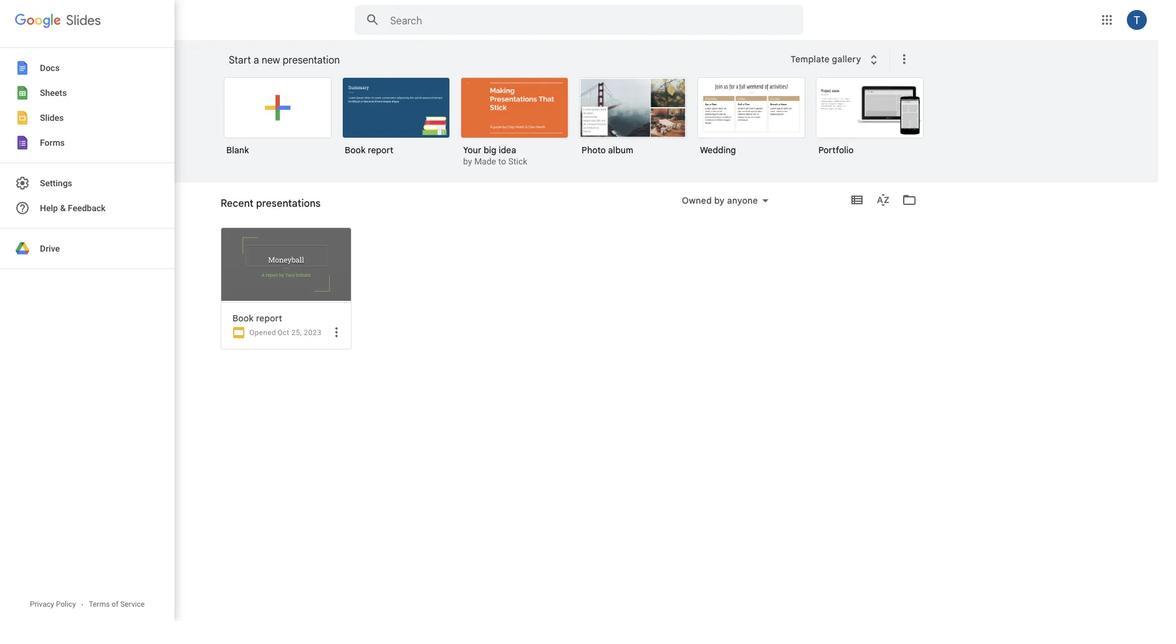 Task type: vqa. For each thing, say whether or not it's contained in the screenshot.
STAR Option
no



Task type: describe. For each thing, give the bounding box(es) containing it.
more actions. image
[[895, 52, 912, 67]]

sheets
[[40, 88, 67, 98]]

by inside popup button
[[715, 195, 725, 206]]

privacy policy · terms of service
[[30, 600, 145, 611]]

blank
[[226, 145, 249, 156]]

slides menu
[[0, 0, 175, 622]]

of
[[112, 600, 119, 609]]

made
[[475, 157, 496, 167]]

a
[[254, 54, 259, 66]]

25,
[[292, 329, 302, 337]]

settings
[[40, 178, 72, 189]]

start a new presentation
[[229, 54, 340, 66]]

recent presentations heading
[[221, 183, 321, 223]]

blank option
[[224, 77, 332, 165]]

owned by anyone button
[[674, 193, 777, 208]]

terms
[[89, 600, 110, 609]]

presentations inside heading
[[256, 197, 321, 210]]

1 horizontal spatial book
[[345, 145, 366, 156]]

0 vertical spatial book report
[[345, 145, 394, 156]]

·
[[81, 600, 84, 611]]

stick
[[509, 157, 528, 167]]

policy
[[56, 600, 76, 609]]

slides link inside menu
[[15, 0, 101, 153]]

template
[[791, 54, 830, 65]]

wedding option
[[698, 77, 806, 165]]

big
[[484, 145, 497, 156]]

forms
[[40, 138, 65, 148]]

recent inside heading
[[221, 197, 254, 210]]

presentation
[[283, 54, 340, 66]]

1 vertical spatial book
[[233, 313, 254, 324]]

1 vertical spatial book report option
[[221, 228, 352, 622]]

opened
[[249, 329, 276, 337]]

1 recent presentations from the top
[[221, 197, 321, 210]]

help
[[40, 203, 58, 213]]

template gallery button
[[783, 48, 890, 70]]

portfolio option
[[816, 77, 924, 165]]

privacy policy link
[[27, 600, 79, 611]]

your big idea by made to stick
[[463, 145, 528, 167]]

photo album option
[[579, 77, 687, 165]]

portfolio
[[819, 145, 854, 156]]

wedding
[[700, 145, 736, 156]]

2 recent presentations from the top
[[221, 202, 308, 213]]



Task type: locate. For each thing, give the bounding box(es) containing it.
privacy
[[30, 600, 54, 609]]

idea
[[499, 145, 517, 156]]

drive
[[40, 244, 60, 254]]

book report
[[345, 145, 394, 156], [233, 313, 282, 324]]

1 horizontal spatial by
[[715, 195, 725, 206]]

your big idea option
[[461, 77, 569, 168]]

owned by anyone
[[682, 195, 758, 206]]

recent
[[221, 197, 254, 210], [221, 202, 250, 213]]

list box containing blank
[[224, 75, 941, 183]]

gallery
[[833, 54, 862, 65]]

book report google slides element
[[233, 313, 346, 324]]

recent presentations
[[221, 197, 321, 210], [221, 202, 308, 213]]

by
[[463, 157, 472, 167], [715, 195, 725, 206]]

1 vertical spatial by
[[715, 195, 725, 206]]

1 vertical spatial report
[[256, 313, 282, 324]]

Search bar text field
[[390, 14, 773, 27]]

opened oct 25, 2023
[[249, 329, 322, 337]]

service
[[120, 600, 145, 609]]

1 recent from the top
[[221, 197, 254, 210]]

slides
[[66, 12, 101, 28], [70, 12, 105, 28], [40, 113, 64, 123]]

2 recent from the top
[[221, 202, 250, 213]]

help & feedback
[[40, 203, 106, 213]]

slides inside 'link'
[[66, 12, 101, 28]]

docs
[[40, 63, 60, 73]]

oct
[[277, 329, 290, 337]]

terms of service link
[[86, 600, 148, 611]]

photo album
[[582, 145, 634, 156]]

2023
[[304, 329, 322, 337]]

0 vertical spatial report
[[368, 145, 394, 156]]

0 horizontal spatial book
[[233, 313, 254, 324]]

your
[[463, 145, 482, 156]]

1 vertical spatial book report
[[233, 313, 282, 324]]

template gallery
[[791, 54, 862, 65]]

report
[[368, 145, 394, 156], [256, 313, 282, 324]]

&
[[60, 203, 66, 213]]

0 horizontal spatial by
[[463, 157, 472, 167]]

report inside list box
[[368, 145, 394, 156]]

presentations
[[256, 197, 321, 210], [252, 202, 308, 213]]

0 vertical spatial book
[[345, 145, 366, 156]]

slides link
[[15, 0, 101, 153], [40, 7, 105, 35]]

by right owned
[[715, 195, 725, 206]]

owned
[[682, 195, 712, 206]]

1 horizontal spatial book report
[[345, 145, 394, 156]]

by down your
[[463, 157, 472, 167]]

0 vertical spatial book report option
[[342, 77, 450, 165]]

book
[[345, 145, 366, 156], [233, 313, 254, 324]]

None search field
[[355, 5, 804, 35]]

0 horizontal spatial book report
[[233, 313, 282, 324]]

photo
[[582, 145, 606, 156]]

1 horizontal spatial report
[[368, 145, 394, 156]]

start
[[229, 54, 251, 66]]

book report option
[[342, 77, 450, 165], [221, 228, 352, 622]]

last opened by me oct 25, 2023 element
[[277, 329, 322, 337]]

anyone
[[727, 195, 758, 206]]

feedback
[[68, 203, 106, 213]]

list box
[[224, 75, 941, 183]]

0 horizontal spatial report
[[256, 313, 282, 324]]

by inside your big idea by made to stick
[[463, 157, 472, 167]]

album
[[608, 145, 634, 156]]

start a new presentation heading
[[229, 40, 783, 80]]

to
[[499, 157, 506, 167]]

0 vertical spatial by
[[463, 157, 472, 167]]

search image
[[360, 7, 385, 32]]

made to stick link
[[475, 157, 528, 167]]

new
[[262, 54, 280, 66]]



